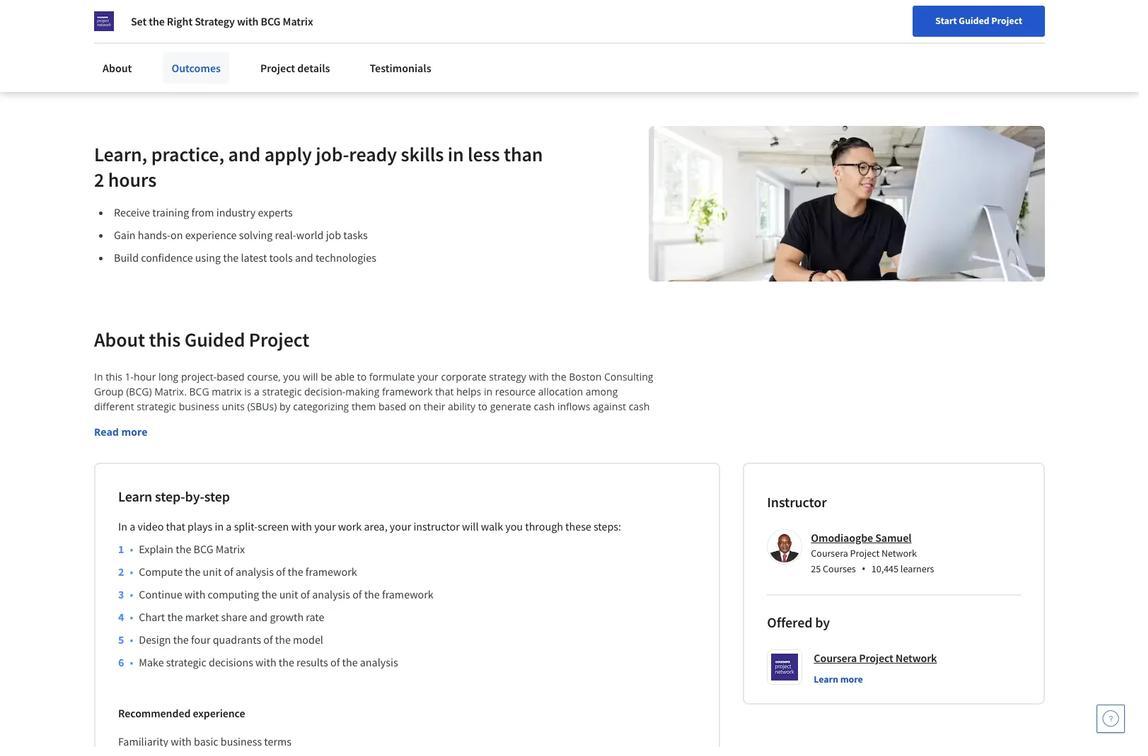 Task type: locate. For each thing, give the bounding box(es) containing it.
step-
[[155, 487, 185, 505]]

position
[[217, 429, 254, 443]]

1 vertical spatial experience
[[193, 706, 245, 720]]

1-
[[125, 370, 134, 383]]

the right chart
[[167, 610, 183, 624]]

None search field
[[202, 37, 541, 65]]

growth up develop,
[[386, 429, 419, 443]]

•
[[130, 542, 133, 556], [862, 561, 866, 577], [130, 565, 133, 579], [130, 587, 133, 601], [130, 610, 133, 624], [130, 632, 133, 647], [130, 655, 133, 669]]

0 vertical spatial market
[[296, 429, 329, 443]]

1 vertical spatial is
[[94, 459, 101, 473]]

matrix up • compute the unit of analysis of the framework
[[216, 542, 245, 556]]

0 horizontal spatial market
[[185, 610, 219, 624]]

project details
[[260, 61, 330, 75]]

learn,
[[94, 141, 147, 167]]

these
[[565, 519, 591, 533]]

area,
[[364, 519, 387, 533]]

matrix
[[283, 14, 313, 28], [216, 542, 245, 556]]

for down employees
[[209, 7, 225, 21]]

0 vertical spatial in
[[448, 141, 464, 167]]

business up classifies
[[179, 400, 219, 413]]

apply
[[264, 141, 312, 167]]

0 vertical spatial this
[[149, 327, 181, 352]]

1 horizontal spatial will
[[462, 519, 479, 533]]

will left walk
[[462, 519, 479, 533]]

about for about
[[103, 61, 132, 75]]

should down 'position'
[[212, 444, 244, 458]]

0 vertical spatial matrix
[[283, 14, 313, 28]]

0 horizontal spatial you
[[283, 370, 300, 383]]

decisions
[[209, 655, 253, 669]]

tasks
[[343, 228, 368, 242]]

top
[[309, 0, 337, 1]]

1 vertical spatial you
[[505, 519, 523, 533]]

an up but
[[138, 444, 149, 458]]

0 vertical spatial network
[[882, 547, 917, 560]]

the
[[149, 14, 165, 28], [223, 250, 239, 264], [551, 370, 566, 383], [437, 444, 452, 458], [632, 459, 647, 473], [176, 542, 191, 556], [185, 565, 200, 579], [288, 565, 303, 579], [261, 587, 277, 601], [364, 587, 380, 601], [167, 610, 183, 624], [173, 632, 189, 647], [275, 632, 291, 647], [279, 655, 294, 669], [342, 655, 358, 669]]

1 horizontal spatial four
[[341, 415, 360, 428]]

0 vertical spatial learn
[[117, 42, 145, 56]]

0 horizontal spatial based
[[217, 370, 245, 383]]

1 horizontal spatial analysis
[[312, 587, 350, 601]]

coursera enterprise logos image
[[729, 0, 1012, 47]]

1 vertical spatial about
[[94, 327, 145, 352]]

2 vertical spatial by
[[815, 613, 830, 631]]

• left design
[[130, 632, 133, 647]]

2 for from the left
[[209, 7, 225, 21]]

0 horizontal spatial matrix
[[159, 415, 189, 428]]

1 horizontal spatial model
[[462, 429, 491, 443]]

2 horizontal spatial should
[[502, 444, 534, 458]]

1 vertical spatial matrix
[[216, 542, 245, 556]]

0 horizontal spatial that
[[166, 519, 185, 533]]

explain
[[139, 542, 173, 556]]

for down see
[[117, 7, 132, 21]]

1 vertical spatial network
[[896, 651, 937, 665]]

be
[[321, 370, 332, 383]]

instructor
[[413, 519, 460, 533]]

of down • compute the unit of analysis of the framework
[[300, 587, 310, 601]]

strategic
[[262, 385, 302, 398], [137, 400, 176, 413], [166, 655, 206, 669]]

2 horizontal spatial your
[[417, 370, 439, 383]]

0 vertical spatial coursera
[[207, 42, 251, 56]]

to up making
[[357, 370, 367, 383]]

for down top
[[305, 7, 321, 21]]

based up categories
[[378, 400, 406, 413]]

their
[[424, 400, 445, 413]]

the left ones
[[437, 444, 452, 458]]

solving
[[239, 228, 273, 242]]

1 vertical spatial learn
[[118, 487, 152, 505]]

1 horizontal spatial for
[[209, 7, 225, 21]]

corporate up "helps"
[[441, 370, 487, 383]]

the
[[139, 415, 156, 428], [366, 429, 383, 443], [583, 444, 600, 458]]

between
[[157, 474, 197, 487]]

into
[[320, 415, 338, 428]]

of.
[[568, 444, 580, 458]]

you right course,
[[283, 370, 300, 383]]

rate down against
[[604, 415, 623, 428]]

2 vertical spatial strategic
[[166, 655, 206, 669]]

0 horizontal spatial industry
[[216, 205, 256, 219]]

experience
[[185, 228, 237, 242], [193, 706, 245, 720]]

1 horizontal spatial guided
[[959, 14, 990, 27]]

cash up attractiveness
[[534, 400, 555, 413]]

coursera project network
[[814, 651, 937, 665]]

2 vertical spatial on
[[444, 415, 456, 428]]

share down computing
[[221, 610, 247, 624]]

is
[[244, 385, 251, 398], [94, 459, 101, 473]]

them down making
[[352, 400, 376, 413]]

coursera down set the right strategy with bcg matrix
[[207, 42, 251, 56]]

ability
[[448, 400, 475, 413]]

1 horizontal spatial based
[[378, 400, 406, 413]]

matrix up competitive
[[159, 415, 189, 428]]

the down categories
[[366, 429, 383, 443]]

• left make
[[130, 655, 133, 669]]

omodiaogbe samuel image
[[769, 531, 800, 562]]

project up the learn more
[[859, 651, 893, 665]]

to left strike
[[592, 459, 602, 473]]

than
[[504, 141, 543, 167]]

start guided project
[[935, 14, 1022, 27]]

mastering
[[468, 0, 553, 1]]

in left video
[[118, 519, 127, 533]]

steps:
[[594, 519, 621, 533]]

2 vertical spatial learn
[[814, 673, 838, 686]]

in inside in this 1-hour long project-based course, you will be able to formulate your corporate strategy with the boston consulting group (bcg) matrix. bcg matrix is a strategic decision-making framework that helps in resource allocation among different strategic business units (sbus) by categorizing them based on their ability to generate cash inflows against cash outflows. the matrix classifies business portfolio into four categories based on industry attractiveness (growth rate of that industry), and competitive position (relative market share). the growth vs share model provides an indication of which products an organization should invest in, those they should develop, and the ones they should get rid of. the framework is a simple but powerful tool for maximizing corporate competitiveness, and sustainability by allowing them to strike the right balance between exploitation and exploration.
[[94, 370, 103, 383]]

learn step-by-step
[[118, 487, 230, 505]]

the down • compute the unit of analysis of the framework
[[261, 587, 277, 601]]

0 vertical spatial on
[[171, 228, 183, 242]]

in left less
[[448, 141, 464, 167]]

industry),
[[94, 429, 137, 443]]

0 vertical spatial in
[[94, 370, 103, 383]]

1 horizontal spatial on
[[409, 400, 421, 413]]

more down coursera project network link
[[840, 673, 863, 686]]

inflows
[[557, 400, 590, 413]]

them down of. at the bottom
[[565, 459, 589, 473]]

project down omodiaogbe samuel link
[[850, 547, 880, 560]]

generate
[[490, 400, 531, 413]]

learn inside button
[[814, 673, 838, 686]]

industry down ability
[[458, 415, 496, 428]]

this for in
[[106, 370, 122, 383]]

experience down decisions
[[193, 706, 245, 720]]

learn for learn more
[[814, 673, 838, 686]]

on down training
[[171, 228, 183, 242]]

unit down • compute the unit of analysis of the framework
[[279, 587, 298, 601]]

recommended experience
[[118, 706, 245, 720]]

business down (sbus)
[[235, 415, 275, 428]]

gain
[[114, 228, 136, 242]]

business
[[270, 42, 313, 56]]

2 vertical spatial more
[[840, 673, 863, 686]]

business
[[179, 400, 219, 413], [235, 415, 275, 428]]

analysis right results
[[360, 655, 398, 669]]

1 vertical spatial bcg
[[189, 385, 209, 398]]

rate
[[604, 415, 623, 428], [306, 610, 324, 624]]

an up get on the bottom of the page
[[536, 429, 548, 443]]

• design the four quadrants of the model
[[130, 632, 326, 647]]

1 vertical spatial share
[[221, 610, 247, 624]]

0 horizontal spatial should
[[212, 444, 244, 458]]

1 vertical spatial industry
[[458, 415, 496, 428]]

in
[[448, 141, 464, 167], [484, 385, 492, 398], [215, 519, 224, 533]]

0 vertical spatial is
[[244, 385, 251, 398]]

banner navigation
[[11, 0, 398, 28]]

skills
[[214, 1, 257, 26], [401, 141, 444, 167]]

english
[[868, 44, 902, 58]]

on left their
[[409, 400, 421, 413]]

0 horizontal spatial for
[[228, 459, 241, 473]]

this left 1-
[[106, 370, 122, 383]]

guided up project-
[[184, 327, 245, 352]]

0 vertical spatial model
[[462, 429, 491, 443]]

0 horizontal spatial is
[[94, 459, 101, 473]]

1 vertical spatial rate
[[306, 610, 324, 624]]

latest
[[241, 250, 267, 264]]

learn down coursera project network
[[814, 673, 838, 686]]

1 vertical spatial matrix
[[159, 415, 189, 428]]

and inside learn, practice, and apply job-ready skills in less than 2 hours
[[228, 141, 260, 167]]

about down coursera project network image
[[103, 61, 132, 75]]

corporate
[[441, 370, 487, 383], [299, 459, 344, 473]]

model
[[462, 429, 491, 443], [293, 632, 323, 647]]

• left continue
[[130, 587, 133, 601]]

they down share).
[[318, 444, 338, 458]]

1 should from the left
[[212, 444, 244, 458]]

in right the plays at the left bottom of the page
[[215, 519, 224, 533]]

• inside omodiaogbe samuel coursera project network 25 courses • 10,445 learners
[[862, 561, 866, 577]]

of up • make strategic decisions with the results of the analysis
[[263, 632, 273, 647]]

more for learn more
[[840, 673, 863, 686]]

details
[[297, 61, 330, 75]]

learn for learn more about coursera for business
[[117, 42, 145, 56]]

0 horizontal spatial four
[[191, 632, 210, 647]]

25
[[811, 562, 821, 575]]

in,
[[276, 444, 287, 458]]

right
[[167, 14, 192, 28]]

and
[[228, 141, 260, 167], [295, 250, 313, 264], [140, 429, 158, 443], [417, 444, 434, 458], [427, 459, 445, 473], [257, 474, 274, 487], [249, 610, 268, 624]]

is up (sbus)
[[244, 385, 251, 398]]

0 horizontal spatial to
[[357, 370, 367, 383]]

1 cash from the left
[[534, 400, 555, 413]]

1 vertical spatial by
[[511, 459, 522, 473]]

industry
[[216, 205, 256, 219], [458, 415, 496, 428]]

• make strategic decisions with the results of the analysis
[[130, 655, 398, 669]]

1 for from the left
[[117, 7, 132, 21]]

0 vertical spatial more
[[148, 42, 174, 56]]

1 horizontal spatial skills
[[401, 141, 444, 167]]

this inside in this 1-hour long project-based course, you will be able to formulate your corporate strategy with the boston consulting group (bcg) matrix. bcg matrix is a strategic decision-making framework that helps in resource allocation among different strategic business units (sbus) by categorizing them based on their ability to generate cash inflows against cash outflows. the matrix classifies business portfolio into four categories based on industry attractiveness (growth rate of that industry), and competitive position (relative market share). the growth vs share model provides an indication of which products an organization should invest in, those they should develop, and the ones they should get rid of. the framework is a simple but powerful tool for maximizing corporate competitiveness, and sustainability by allowing them to strike the right balance between exploitation and exploration.
[[106, 370, 122, 383]]

learn more button
[[814, 672, 863, 686]]

guided
[[959, 14, 990, 27], [184, 327, 245, 352]]

of left which
[[598, 429, 608, 443]]

that left the plays at the left bottom of the page
[[166, 519, 185, 533]]

1 horizontal spatial should
[[341, 444, 372, 458]]

based up units
[[217, 370, 245, 383]]

analysis down work at bottom left
[[312, 587, 350, 601]]

0 vertical spatial rate
[[604, 415, 623, 428]]

is up the right
[[94, 459, 101, 473]]

0 horizontal spatial cash
[[534, 400, 555, 413]]

bcg down project-
[[189, 385, 209, 398]]

based up vs
[[413, 415, 441, 428]]

0 vertical spatial you
[[283, 370, 300, 383]]

strategic down course,
[[262, 385, 302, 398]]

for left business
[[254, 42, 268, 56]]

1 vertical spatial coursera
[[811, 547, 848, 560]]

testimonials link
[[361, 52, 440, 83]]

1 horizontal spatial in
[[118, 519, 127, 533]]

market
[[296, 429, 329, 443], [185, 610, 219, 624]]

3 for from the left
[[305, 7, 321, 21]]

1 vertical spatial them
[[565, 459, 589, 473]]

four down • chart the market share and growth rate
[[191, 632, 210, 647]]

0 vertical spatial guided
[[959, 14, 990, 27]]

learn more about coursera for business
[[117, 42, 313, 56]]

courses
[[823, 562, 856, 575]]

unit up computing
[[203, 565, 222, 579]]

industry inside in this 1-hour long project-based course, you will be able to formulate your corporate strategy with the boston consulting group (bcg) matrix. bcg matrix is a strategic decision-making framework that helps in resource allocation among different strategic business units (sbus) by categorizing them based on their ability to generate cash inflows against cash outflows. the matrix classifies business portfolio into four categories based on industry attractiveness (growth rate of that industry), and competitive position (relative market share). the growth vs share model provides an indication of which products an organization should invest in, those they should develop, and the ones they should get rid of. the framework is a simple but powerful tool for maximizing corporate competitiveness, and sustainability by allowing them to strike the right balance between exploitation and exploration.
[[458, 415, 496, 428]]

to
[[357, 370, 367, 383], [478, 400, 488, 413], [592, 459, 602, 473]]

1 vertical spatial more
[[121, 425, 148, 439]]

0 horizontal spatial model
[[293, 632, 323, 647]]

with up allocation at bottom
[[529, 370, 549, 383]]

omodiaogbe
[[811, 531, 873, 545]]

1 horizontal spatial them
[[565, 459, 589, 473]]

set the right strategy with bcg matrix
[[131, 14, 313, 28]]

the up • make strategic decisions with the results of the analysis
[[275, 632, 291, 647]]

• left explain
[[130, 542, 133, 556]]

(sbus)
[[247, 400, 277, 413]]

1 horizontal spatial corporate
[[441, 370, 487, 383]]

able
[[335, 370, 355, 383]]

0 horizontal spatial will
[[303, 370, 318, 383]]

0 vertical spatial that
[[435, 385, 454, 398]]

0 horizontal spatial guided
[[184, 327, 245, 352]]

matrix
[[212, 385, 242, 398], [159, 415, 189, 428]]

0 horizontal spatial analysis
[[236, 565, 274, 579]]

for up the exploitation
[[228, 459, 241, 473]]

your left work at bottom left
[[314, 519, 336, 533]]

you right walk
[[505, 519, 523, 533]]

1 horizontal spatial industry
[[458, 415, 496, 428]]

the down (bcg)
[[139, 415, 156, 428]]

from
[[191, 205, 214, 219]]

share right vs
[[433, 429, 459, 443]]

0 vertical spatial industry
[[216, 205, 256, 219]]

in up 'group'
[[94, 370, 103, 383]]

market up the those
[[296, 429, 329, 443]]

share inside in this 1-hour long project-based course, you will be able to formulate your corporate strategy with the boston consulting group (bcg) matrix. bcg matrix is a strategic decision-making framework that helps in resource allocation among different strategic business units (sbus) by categorizing them based on their ability to generate cash inflows against cash outflows. the matrix classifies business portfolio into four categories based on industry attractiveness (growth rate of that industry), and competitive position (relative market share). the growth vs share model provides an indication of which products an organization should invest in, those they should develop, and the ones they should get rid of. the framework is a simple but powerful tool for maximizing corporate competitiveness, and sustainability by allowing them to strike the right balance between exploitation and exploration.
[[433, 429, 459, 443]]

1 vertical spatial to
[[478, 400, 488, 413]]

for inside in this 1-hour long project-based course, you will be able to formulate your corporate strategy with the boston consulting group (bcg) matrix. bcg matrix is a strategic decision-making framework that helps in resource allocation among different strategic business units (sbus) by categorizing them based on their ability to generate cash inflows against cash outflows. the matrix classifies business portfolio into four categories based on industry attractiveness (growth rate of that industry), and competitive position (relative market share). the growth vs share model provides an indication of which products an organization should invest in, those they should develop, and the ones they should get rid of. the framework is a simple but powerful tool for maximizing corporate competitiveness, and sustainability by allowing them to strike the right balance between exploitation and exploration.
[[228, 459, 241, 473]]

cash right against
[[629, 400, 650, 413]]

will inside in this 1-hour long project-based course, you will be able to formulate your corporate strategy with the boston consulting group (bcg) matrix. bcg matrix is a strategic decision-making framework that helps in resource allocation among different strategic business units (sbus) by categorizing them based on their ability to generate cash inflows against cash outflows. the matrix classifies business portfolio into four categories based on industry attractiveness (growth rate of that industry), and competitive position (relative market share). the growth vs share model provides an indication of which products an organization should invest in, those they should develop, and the ones they should get rid of. the framework is a simple but powerful tool for maximizing corporate competitiveness, and sustainability by allowing them to strike the right balance between exploitation and exploration.
[[303, 370, 318, 383]]

a
[[254, 385, 260, 398], [104, 459, 109, 473], [130, 519, 135, 533], [226, 519, 232, 533]]

more up products
[[121, 425, 148, 439]]

1 horizontal spatial matrix
[[212, 385, 242, 398]]

in for in this 1-hour long project-based course, you will be able to formulate your corporate strategy with the boston consulting group (bcg) matrix. bcg matrix is a strategic decision-making framework that helps in resource allocation among different strategic business units (sbus) by categorizing them based on their ability to generate cash inflows against cash outflows. the matrix classifies business portfolio into four categories based on industry attractiveness (growth rate of that industry), and competitive position (relative market share). the growth vs share model provides an indication of which products an organization should invest in, those they should develop, and the ones they should get rid of. the framework is a simple but powerful tool for maximizing corporate competitiveness, and sustainability by allowing them to strike the right balance between exploitation and exploration.
[[94, 370, 103, 383]]

compute
[[139, 565, 183, 579]]

skills inside see how employees at top companies are mastering in-demand skills
[[214, 1, 257, 26]]

step
[[204, 487, 230, 505]]

that up their
[[435, 385, 454, 398]]

1 vertical spatial corporate
[[299, 459, 344, 473]]

1 they from the left
[[318, 444, 338, 458]]

quadrants
[[213, 632, 261, 647]]

1 horizontal spatial business
[[235, 415, 275, 428]]

to down "helps"
[[478, 400, 488, 413]]

in for in a video that plays in a split-screen with your work area, your instructor will walk you through these steps:
[[118, 519, 127, 533]]

corporate up exploration.
[[299, 459, 344, 473]]

1 vertical spatial in
[[484, 385, 492, 398]]

project inside button
[[991, 14, 1022, 27]]

will left be
[[303, 370, 318, 383]]

demand
[[140, 1, 210, 26]]

for universities
[[209, 7, 283, 21]]

attractiveness
[[499, 415, 563, 428]]

coursera up learn more button
[[814, 651, 857, 665]]

0 vertical spatial for
[[254, 42, 268, 56]]

should down share).
[[341, 444, 372, 458]]

1 horizontal spatial growth
[[386, 429, 419, 443]]

in
[[94, 370, 103, 383], [118, 519, 127, 533]]

2 horizontal spatial analysis
[[360, 655, 398, 669]]

with right screen
[[291, 519, 312, 533]]

four up share).
[[341, 415, 360, 428]]

0 horizontal spatial business
[[179, 400, 219, 413]]

guided inside start guided project button
[[959, 14, 990, 27]]

for link
[[300, 0, 392, 28]]

0 horizontal spatial in
[[94, 370, 103, 383]]

develop,
[[375, 444, 414, 458]]

rate inside in this 1-hour long project-based course, you will be able to formulate your corporate strategy with the boston consulting group (bcg) matrix. bcg matrix is a strategic decision-making framework that helps in resource allocation among different strategic business units (sbus) by categorizing them based on their ability to generate cash inflows against cash outflows. the matrix classifies business portfolio into four categories based on industry attractiveness (growth rate of that industry), and competitive position (relative market share). the growth vs share model provides an indication of which products an organization should invest in, those they should develop, and the ones they should get rid of. the framework is a simple but powerful tool for maximizing corporate competitiveness, and sustainability by allowing them to strike the right balance between exploitation and exploration.
[[604, 415, 623, 428]]

samuel
[[875, 531, 912, 545]]

by up portfolio
[[279, 400, 291, 413]]

1 vertical spatial the
[[366, 429, 383, 443]]

they up sustainability
[[480, 444, 500, 458]]

1 horizontal spatial an
[[536, 429, 548, 443]]

0 horizontal spatial growth
[[270, 610, 304, 624]]



Task type: vqa. For each thing, say whether or not it's contained in the screenshot.
PROJECTS,
no



Task type: describe. For each thing, give the bounding box(es) containing it.
portfolio
[[278, 415, 318, 428]]

for businesses
[[117, 7, 187, 21]]

1 vertical spatial on
[[409, 400, 421, 413]]

categories
[[363, 415, 411, 428]]

group
[[94, 385, 123, 398]]

technologies
[[315, 250, 376, 264]]

2 vertical spatial to
[[592, 459, 602, 473]]

powerful
[[163, 459, 205, 473]]

resource
[[495, 385, 536, 398]]

against
[[593, 400, 626, 413]]

about for about this guided project
[[94, 327, 145, 352]]

0 horizontal spatial corporate
[[299, 459, 344, 473]]

2 should from the left
[[341, 444, 372, 458]]

• for • continue with computing the unit of analysis of the framework
[[130, 587, 133, 601]]

course,
[[247, 370, 281, 383]]

a left split-
[[226, 519, 232, 533]]

about
[[176, 42, 205, 56]]

1 vertical spatial analysis
[[312, 587, 350, 601]]

1 vertical spatial unit
[[279, 587, 298, 601]]

for for businesses
[[117, 7, 132, 21]]

more for learn more about coursera for business
[[148, 42, 174, 56]]

your inside in this 1-hour long project-based course, you will be able to formulate your corporate strategy with the boston consulting group (bcg) matrix. bcg matrix is a strategic decision-making framework that helps in resource allocation among different strategic business units (sbus) by categorizing them based on their ability to generate cash inflows against cash outflows. the matrix classifies business portfolio into four categories based on industry attractiveness (growth rate of that industry), and competitive position (relative market share). the growth vs share model provides an indication of which products an organization should invest in, those they should develop, and the ones they should get rid of. the framework is a simple but powerful tool for maximizing corporate competitiveness, and sustainability by allowing them to strike the right balance between exploitation and exploration.
[[417, 370, 439, 383]]

project down business
[[260, 61, 295, 75]]

ones
[[455, 444, 477, 458]]

gain hands-on experience solving real-world job tasks
[[114, 228, 368, 242]]

with down employees
[[237, 14, 259, 28]]

help center image
[[1102, 710, 1119, 727]]

competitive
[[160, 429, 214, 443]]

the right strike
[[632, 459, 647, 473]]

see how employees at top companies are mastering in-demand skills
[[117, 0, 553, 26]]

strategy
[[489, 370, 526, 383]]

• compute the unit of analysis of the framework
[[130, 565, 359, 579]]

the up • continue with computing the unit of analysis of the framework
[[288, 565, 303, 579]]

confidence
[[141, 250, 193, 264]]

the up allocation at bottom
[[551, 370, 566, 383]]

instructor
[[767, 493, 827, 511]]

2 vertical spatial bcg
[[194, 542, 213, 556]]

model inside in this 1-hour long project-based course, you will be able to formulate your corporate strategy with the boston consulting group (bcg) matrix. bcg matrix is a strategic decision-making framework that helps in resource allocation among different strategic business units (sbus) by categorizing them based on their ability to generate cash inflows against cash outflows. the matrix classifies business portfolio into four categories based on industry attractiveness (growth rate of that industry), and competitive position (relative market share). the growth vs share model provides an indication of which products an organization should invest in, those they should develop, and the ones they should get rid of. the framework is a simple but powerful tool for maximizing corporate competitiveness, and sustainability by allowing them to strike the right balance between exploitation and exploration.
[[462, 429, 491, 443]]

coursera project network link
[[814, 649, 937, 666]]

more for read more
[[121, 425, 148, 439]]

0 vertical spatial bcg
[[261, 14, 281, 28]]

formulate
[[369, 370, 415, 383]]

a up (sbus)
[[254, 385, 260, 398]]

0 vertical spatial experience
[[185, 228, 237, 242]]

• for • make strategic decisions with the results of the analysis
[[130, 655, 133, 669]]

experts
[[258, 205, 293, 219]]

individuals
[[38, 7, 94, 21]]

with right decisions
[[255, 655, 276, 669]]

using
[[195, 250, 221, 264]]

2 they from the left
[[480, 444, 500, 458]]

which
[[610, 429, 637, 443]]

simple
[[112, 459, 143, 473]]

the down • explain the bcg matrix
[[185, 565, 200, 579]]

2 horizontal spatial by
[[815, 613, 830, 631]]

0 vertical spatial analysis
[[236, 565, 274, 579]]

skills inside learn, practice, and apply job-ready skills in less than 2 hours
[[401, 141, 444, 167]]

in inside learn, practice, and apply job-ready skills in less than 2 hours
[[448, 141, 464, 167]]

1 vertical spatial four
[[191, 632, 210, 647]]

indication
[[550, 429, 596, 443]]

10,445
[[871, 562, 899, 575]]

2 vertical spatial analysis
[[360, 655, 398, 669]]

0 vertical spatial business
[[179, 400, 219, 413]]

long
[[158, 370, 179, 383]]

1 vertical spatial growth
[[270, 610, 304, 624]]

project up course,
[[249, 327, 309, 352]]

• continue with computing the unit of analysis of the framework
[[130, 587, 434, 601]]

0 horizontal spatial an
[[138, 444, 149, 458]]

0 horizontal spatial in
[[215, 519, 224, 533]]

of down work at bottom left
[[352, 587, 362, 601]]

0 horizontal spatial by
[[279, 400, 291, 413]]

chart
[[139, 610, 165, 624]]

the down 'in a video that plays in a split-screen with your work area, your instructor will walk you through these steps:'
[[364, 587, 380, 601]]

split-
[[234, 519, 258, 533]]

training
[[152, 205, 189, 219]]

coursera image
[[17, 40, 107, 62]]

the right results
[[342, 655, 358, 669]]

the right explain
[[176, 542, 191, 556]]

project details link
[[252, 52, 339, 83]]

2 vertical spatial coursera
[[814, 651, 857, 665]]

individuals link
[[17, 0, 100, 28]]

coursera inside omodiaogbe samuel coursera project network 25 courses • 10,445 learners
[[811, 547, 848, 560]]

growth inside in this 1-hour long project-based course, you will be able to formulate your corporate strategy with the boston consulting group (bcg) matrix. bcg matrix is a strategic decision-making framework that helps in resource allocation among different strategic business units (sbus) by categorizing them based on their ability to generate cash inflows against cash outflows. the matrix classifies business portfolio into four categories based on industry attractiveness (growth rate of that industry), and competitive position (relative market share). the growth vs share model provides an indication of which products an organization should invest in, those they should develop, and the ones they should get rid of. the framework is a simple but powerful tool for maximizing corporate competitiveness, and sustainability by allowing them to strike the right balance between exploitation and exploration.
[[386, 429, 419, 443]]

tools
[[269, 250, 293, 264]]

network inside omodiaogbe samuel coursera project network 25 courses • 10,445 learners
[[882, 547, 917, 560]]

work
[[338, 519, 362, 533]]

for for universities
[[209, 7, 225, 21]]

making
[[346, 385, 379, 398]]

english button
[[842, 28, 928, 74]]

how
[[152, 0, 188, 1]]

0 horizontal spatial on
[[171, 228, 183, 242]]

0 vertical spatial corporate
[[441, 370, 487, 383]]

0 vertical spatial strategic
[[262, 385, 302, 398]]

recommended
[[118, 706, 191, 720]]

the right design
[[173, 632, 189, 647]]

right
[[94, 474, 116, 487]]

competitiveness,
[[347, 459, 425, 473]]

the left results
[[279, 655, 294, 669]]

1 horizontal spatial to
[[478, 400, 488, 413]]

bcg inside in this 1-hour long project-based course, you will be able to formulate your corporate strategy with the boston consulting group (bcg) matrix. bcg matrix is a strategic decision-making framework that helps in resource allocation among different strategic business units (sbus) by categorizing them based on their ability to generate cash inflows against cash outflows. the matrix classifies business portfolio into four categories based on industry attractiveness (growth rate of that industry), and competitive position (relative market share). the growth vs share model provides an indication of which products an organization should invest in, those they should develop, and the ones they should get rid of. the framework is a simple but powerful tool for maximizing corporate competitiveness, and sustainability by allowing them to strike the right balance between exploitation and exploration.
[[189, 385, 209, 398]]

matrix.
[[154, 385, 187, 398]]

learn more
[[814, 673, 863, 686]]

2 horizontal spatial the
[[583, 444, 600, 458]]

1 vertical spatial strategic
[[137, 400, 176, 413]]

1 horizontal spatial matrix
[[283, 14, 313, 28]]

offered
[[767, 613, 813, 631]]

read more button
[[94, 424, 148, 439]]

exploration.
[[277, 474, 333, 487]]

1 vertical spatial guided
[[184, 327, 245, 352]]

with inside in this 1-hour long project-based course, you will be able to formulate your corporate strategy with the boston consulting group (bcg) matrix. bcg matrix is a strategic decision-making framework that helps in resource allocation among different strategic business units (sbus) by categorizing them based on their ability to generate cash inflows against cash outflows. the matrix classifies business portfolio into four categories based on industry attractiveness (growth rate of that industry), and competitive position (relative market share). the growth vs share model provides an indication of which products an organization should invest in, those they should develop, and the ones they should get rid of. the framework is a simple but powerful tool for maximizing corporate competitiveness, and sustainability by allowing them to strike the right balance between exploitation and exploration.
[[529, 370, 549, 383]]

four inside in this 1-hour long project-based course, you will be able to formulate your corporate strategy with the boston consulting group (bcg) matrix. bcg matrix is a strategic decision-making framework that helps in resource allocation among different strategic business units (sbus) by categorizing them based on their ability to generate cash inflows against cash outflows. the matrix classifies business portfolio into four categories based on industry attractiveness (growth rate of that industry), and competitive position (relative market share). the growth vs share model provides an indication of which products an organization should invest in, those they should develop, and the ones they should get rid of. the framework is a simple but powerful tool for maximizing corporate competitiveness, and sustainability by allowing them to strike the right balance between exploitation and exploration.
[[341, 415, 360, 428]]

world
[[296, 228, 324, 242]]

build
[[114, 250, 139, 264]]

0 horizontal spatial matrix
[[216, 542, 245, 556]]

1 horizontal spatial you
[[505, 519, 523, 533]]

companies
[[341, 0, 433, 1]]

receive training from industry experts
[[114, 205, 293, 219]]

0 vertical spatial an
[[536, 429, 548, 443]]

0 horizontal spatial the
[[139, 415, 156, 428]]

(bcg)
[[126, 385, 152, 398]]

sustainability
[[447, 459, 508, 473]]

coursera project network image
[[94, 11, 114, 31]]

• for • chart the market share and growth rate
[[130, 610, 133, 624]]

0 horizontal spatial them
[[352, 400, 376, 413]]

1 horizontal spatial for
[[254, 42, 268, 56]]

consulting
[[604, 370, 653, 383]]

omodiaogbe samuel link
[[811, 531, 912, 545]]

rid
[[553, 444, 566, 458]]

share).
[[332, 429, 364, 443]]

you inside in this 1-hour long project-based course, you will be able to formulate your corporate strategy with the boston consulting group (bcg) matrix. bcg matrix is a strategic decision-making framework that helps in resource allocation among different strategic business units (sbus) by categorizing them based on their ability to generate cash inflows against cash outflows. the matrix classifies business portfolio into four categories based on industry attractiveness (growth rate of that industry), and competitive position (relative market share). the growth vs share model provides an indication of which products an organization should invest in, those they should develop, and the ones they should get rid of. the framework is a simple but powerful tool for maximizing corporate competitiveness, and sustainability by allowing them to strike the right balance between exploitation and exploration.
[[283, 370, 300, 383]]

0 horizontal spatial unit
[[203, 565, 222, 579]]

a up the right
[[104, 459, 109, 473]]

job-
[[316, 141, 349, 167]]

1 vertical spatial model
[[293, 632, 323, 647]]

2 horizontal spatial that
[[637, 415, 656, 428]]

of up • continue with computing the unit of analysis of the framework
[[276, 565, 285, 579]]

strategy
[[195, 14, 235, 28]]

• chart the market share and growth rate
[[130, 610, 324, 624]]

2 horizontal spatial on
[[444, 415, 456, 428]]

with right continue
[[185, 587, 205, 601]]

project-
[[181, 370, 217, 383]]

about this guided project
[[94, 327, 309, 352]]

at
[[288, 0, 305, 1]]

in inside in this 1-hour long project-based course, you will be able to formulate your corporate strategy with the boston consulting group (bcg) matrix. bcg matrix is a strategic decision-making framework that helps in resource allocation among different strategic business units (sbus) by categorizing them based on their ability to generate cash inflows against cash outflows. the matrix classifies business portfolio into four categories based on industry attractiveness (growth rate of that industry), and competitive position (relative market share). the growth vs share model provides an indication of which products an organization should invest in, those they should develop, and the ones they should get rid of. the framework is a simple but powerful tool for maximizing corporate competitiveness, and sustainability by allowing them to strike the right balance between exploitation and exploration.
[[484, 385, 492, 398]]

1 vertical spatial based
[[378, 400, 406, 413]]

learn for learn step-by-step
[[118, 487, 152, 505]]

0 horizontal spatial share
[[221, 610, 247, 624]]

2 cash from the left
[[629, 400, 650, 413]]

those
[[290, 444, 316, 458]]

• explain the bcg matrix
[[130, 542, 245, 556]]

invest
[[246, 444, 274, 458]]

build confidence using the latest tools and technologies
[[114, 250, 376, 264]]

offered by
[[767, 613, 830, 631]]

start
[[935, 14, 957, 27]]

of up computing
[[224, 565, 233, 579]]

0 vertical spatial to
[[357, 370, 367, 383]]

project inside omodiaogbe samuel coursera project network 25 courses • 10,445 learners
[[850, 547, 880, 560]]

less
[[468, 141, 500, 167]]

• for • compute the unit of analysis of the framework
[[130, 565, 133, 579]]

vs
[[421, 429, 431, 443]]

hands-
[[138, 228, 171, 242]]

units
[[222, 400, 245, 413]]

this for about
[[149, 327, 181, 352]]

the right using
[[223, 250, 239, 264]]

see
[[117, 0, 148, 1]]

• for • design the four quadrants of the model
[[130, 632, 133, 647]]

make
[[139, 655, 164, 669]]

1 horizontal spatial your
[[390, 519, 411, 533]]

helps
[[456, 385, 481, 398]]

a left video
[[130, 519, 135, 533]]

screen
[[258, 519, 289, 533]]

start guided project button
[[913, 6, 1045, 37]]

1 vertical spatial business
[[235, 415, 275, 428]]

0 horizontal spatial your
[[314, 519, 336, 533]]

hour
[[134, 370, 156, 383]]

market inside in this 1-hour long project-based course, you will be able to formulate your corporate strategy with the boston consulting group (bcg) matrix. bcg matrix is a strategic decision-making framework that helps in resource allocation among different strategic business units (sbus) by categorizing them based on their ability to generate cash inflows against cash outflows. the matrix classifies business portfolio into four categories based on industry attractiveness (growth rate of that industry), and competitive position (relative market share). the growth vs share model provides an indication of which products an organization should invest in, those they should develop, and the ones they should get rid of. the framework is a simple but powerful tool for maximizing corporate competitiveness, and sustainability by allowing them to strike the right balance between exploitation and exploration.
[[296, 429, 329, 443]]

• for • explain the bcg matrix
[[130, 542, 133, 556]]

learn more about coursera for business link
[[117, 42, 313, 56]]

omodiaogbe samuel coursera project network 25 courses • 10,445 learners
[[811, 531, 934, 577]]

boston
[[569, 370, 602, 383]]

the right set at the left top
[[149, 14, 165, 28]]

exploitation
[[199, 474, 254, 487]]

of up which
[[625, 415, 634, 428]]

1 vertical spatial will
[[462, 519, 479, 533]]

3 should from the left
[[502, 444, 534, 458]]

2 vertical spatial that
[[166, 519, 185, 533]]

learn, practice, and apply job-ready skills in less than 2 hours
[[94, 141, 543, 192]]

2 horizontal spatial based
[[413, 415, 441, 428]]

plays
[[188, 519, 212, 533]]

1 horizontal spatial the
[[366, 429, 383, 443]]

ready
[[349, 141, 397, 167]]

of right results
[[330, 655, 340, 669]]

walk
[[481, 519, 503, 533]]



